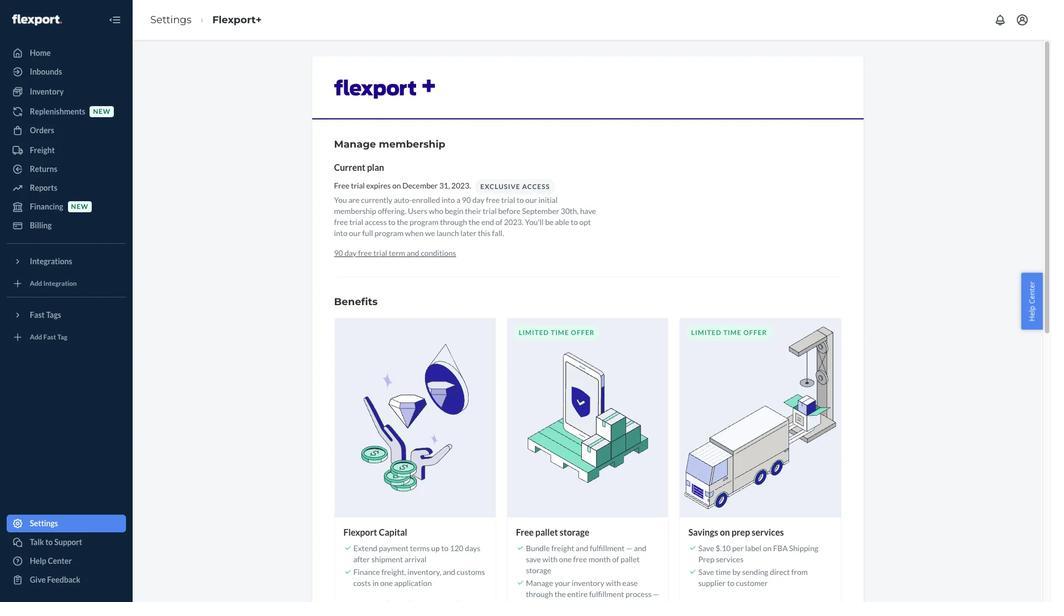 Task type: describe. For each thing, give the bounding box(es) containing it.
2 vertical spatial with
[[554, 601, 569, 602]]

90 day free trial term and conditions link
[[334, 248, 456, 257]]

integrations button
[[7, 253, 126, 270]]

fast tags button
[[7, 306, 126, 324]]

integrations
[[30, 257, 72, 266]]

0 vertical spatial storage
[[560, 527, 590, 537]]

are
[[349, 195, 360, 204]]

0 horizontal spatial settings
[[30, 519, 58, 528]]

in
[[373, 579, 379, 588]]

initial
[[539, 195, 558, 204]]

entire
[[568, 590, 588, 599]]

give feedback
[[30, 575, 80, 585]]

1 vertical spatial on
[[721, 527, 731, 537]]

1 vertical spatial storage
[[526, 566, 552, 575]]

exclusive access
[[481, 183, 550, 191]]

limited for savings
[[692, 328, 722, 337]]

current plan
[[334, 162, 384, 172]]

access
[[523, 183, 550, 191]]

customer
[[736, 579, 769, 588]]

0 vertical spatial services
[[752, 527, 785, 537]]

offering.
[[378, 206, 407, 215]]

the inside bundle freight and fulfillment — and save with one free month of pallet storage manage your inventory with ease through the entire fulfillment process — starting with storage
[[555, 590, 566, 599]]

inbounds
[[30, 67, 62, 76]]

limited for free
[[519, 328, 549, 337]]

after
[[354, 555, 370, 564]]

conditions
[[421, 248, 456, 257]]

inventory
[[30, 87, 64, 96]]

time for prep
[[724, 328, 742, 337]]

launch
[[437, 228, 459, 238]]

prep
[[732, 527, 751, 537]]

fast tags
[[30, 310, 61, 320]]

you
[[334, 195, 347, 204]]

tags
[[46, 310, 61, 320]]

add integration link
[[7, 275, 126, 293]]

home
[[30, 48, 51, 58]]

currently
[[361, 195, 393, 204]]

0 horizontal spatial help
[[30, 556, 46, 566]]

bundle
[[526, 544, 550, 553]]

finance
[[354, 568, 380, 577]]

one inside bundle freight and fulfillment — and save with one free month of pallet storage manage your inventory with ease through the entire fulfillment process — starting with storage
[[560, 555, 572, 564]]

arrival
[[405, 555, 427, 564]]

add fast tag link
[[7, 329, 126, 346]]

manage inside bundle freight and fulfillment — and save with one free month of pallet storage manage your inventory with ease through the entire fulfillment process — starting with storage
[[526, 579, 554, 588]]

costs
[[354, 579, 371, 588]]

membership inside you are currently auto-enrolled into a 90 day free trial to our initial membership offering. users who begin their trial before september 30th, have free trial access to the program through the end of 2023. you'll be able to opt into our full program when we launch later this fall.
[[334, 206, 377, 215]]

flexport logo image
[[12, 14, 62, 25]]

1 horizontal spatial settings link
[[150, 14, 192, 26]]

pallet inside bundle freight and fulfillment — and save with one free month of pallet storage manage your inventory with ease through the entire fulfillment process — starting with storage
[[621, 555, 640, 564]]

free for free trial expires on december 31, 2023.
[[334, 181, 350, 190]]

give
[[30, 575, 46, 585]]

prep
[[699, 555, 715, 564]]

90 day free trial term and conditions
[[334, 248, 456, 257]]

0 vertical spatial —
[[627, 544, 633, 553]]

add integration
[[30, 280, 77, 288]]

later
[[461, 228, 477, 238]]

reports
[[30, 183, 57, 192]]

trial left the 'term'
[[374, 248, 388, 257]]

this
[[478, 228, 491, 238]]

days
[[465, 544, 481, 553]]

to inside button
[[45, 538, 53, 547]]

0 horizontal spatial settings link
[[7, 515, 126, 533]]

current
[[334, 162, 366, 172]]

flexport+
[[212, 14, 262, 26]]

bundle freight and fulfillment — and save with one free month of pallet storage manage your inventory with ease through the entire fulfillment process — starting with storage
[[526, 544, 660, 602]]

flexport
[[344, 527, 377, 537]]

and right freight
[[576, 544, 589, 553]]

fba
[[774, 544, 788, 553]]

0 vertical spatial fulfillment
[[590, 544, 625, 553]]

per
[[733, 544, 744, 553]]

flexport+ link
[[212, 14, 262, 26]]

120
[[450, 544, 464, 553]]

0 horizontal spatial program
[[375, 228, 404, 238]]

starting
[[526, 601, 553, 602]]

before
[[499, 206, 521, 215]]

help center inside button
[[1028, 281, 1038, 321]]

0 vertical spatial pallet
[[536, 527, 558, 537]]

direct
[[771, 568, 791, 577]]

limited time offer for on
[[692, 328, 768, 337]]

orders
[[30, 126, 54, 135]]

trial up are at the top left of page
[[351, 181, 365, 190]]

time
[[716, 568, 732, 577]]

1 vertical spatial fulfillment
[[590, 590, 625, 599]]

add fast tag
[[30, 333, 67, 341]]

opt
[[580, 217, 591, 227]]

you'll
[[525, 217, 544, 227]]

0 vertical spatial with
[[543, 555, 558, 564]]

to inside save $.10 per label on fba shipping prep services save time by sending direct from supplier to customer
[[728, 579, 735, 588]]

1 vertical spatial —
[[654, 590, 660, 599]]

0 horizontal spatial help center
[[30, 556, 72, 566]]

0 horizontal spatial into
[[334, 228, 348, 238]]

new for replenishments
[[93, 108, 111, 116]]

offer for prep
[[744, 328, 768, 337]]

who
[[429, 206, 444, 215]]

feedback
[[47, 575, 80, 585]]

home link
[[7, 44, 126, 62]]

billing link
[[7, 217, 126, 235]]

trial up full
[[350, 217, 364, 227]]

0 vertical spatial our
[[526, 195, 538, 204]]

help center link
[[7, 553, 126, 570]]

trial up the before
[[502, 195, 516, 204]]

1 horizontal spatial into
[[442, 195, 455, 204]]

by
[[733, 568, 741, 577]]

tag
[[57, 333, 67, 341]]

label
[[746, 544, 762, 553]]

savings on prep services
[[689, 527, 785, 537]]

day inside you are currently auto-enrolled into a 90 day free trial to our initial membership offering. users who begin their trial before september 30th, have free trial access to the program through the end of 2023. you'll be able to opt into our full program when we launch later this fall.
[[473, 195, 485, 204]]

up
[[432, 544, 440, 553]]

90 inside you are currently auto-enrolled into a 90 day free trial to our initial membership offering. users who begin their trial before september 30th, have free trial access to the program through the end of 2023. you'll be able to opt into our full program when we launch later this fall.
[[462, 195, 471, 204]]

freight,
[[382, 568, 406, 577]]

you are currently auto-enrolled into a 90 day free trial to our initial membership offering. users who begin their trial before september 30th, have free trial access to the program through the end of 2023. you'll be able to opt into our full program when we launch later this fall.
[[334, 195, 597, 238]]

to left opt
[[571, 217, 578, 227]]

offer for storage
[[571, 328, 595, 337]]

$.10
[[716, 544, 731, 553]]

auto-
[[394, 195, 412, 204]]

0 horizontal spatial 2023.
[[452, 181, 471, 190]]

their
[[465, 206, 482, 215]]

savings
[[689, 527, 719, 537]]

free down full
[[358, 248, 372, 257]]

open account menu image
[[1017, 13, 1030, 27]]

free down exclusive
[[486, 195, 500, 204]]

fall.
[[492, 228, 504, 238]]

a
[[457, 195, 461, 204]]

help inside button
[[1028, 306, 1038, 321]]

of inside you are currently auto-enrolled into a 90 day free trial to our initial membership offering. users who begin their trial before september 30th, have free trial access to the program through the end of 2023. you'll be able to opt into our full program when we launch later this fall.
[[496, 217, 503, 227]]

of inside bundle freight and fulfillment — and save with one free month of pallet storage manage your inventory with ease through the entire fulfillment process — starting with storage
[[613, 555, 620, 564]]



Task type: locate. For each thing, give the bounding box(es) containing it.
free
[[334, 181, 350, 190], [516, 527, 534, 537]]

1 vertical spatial add
[[30, 333, 42, 341]]

1 horizontal spatial through
[[526, 590, 554, 599]]

on up auto-
[[393, 181, 401, 190]]

on left fba
[[764, 544, 772, 553]]

of right month
[[613, 555, 620, 564]]

1 offer from the left
[[571, 328, 595, 337]]

services inside save $.10 per label on fba shipping prep services save time by sending direct from supplier to customer
[[717, 555, 744, 564]]

open notifications image
[[994, 13, 1008, 27]]

fast inside dropdown button
[[30, 310, 45, 320]]

1 horizontal spatial program
[[410, 217, 439, 227]]

0 horizontal spatial our
[[349, 228, 361, 238]]

0 horizontal spatial —
[[627, 544, 633, 553]]

returns link
[[7, 160, 126, 178]]

1 limited time offer from the left
[[519, 328, 595, 337]]

0 horizontal spatial day
[[345, 248, 357, 257]]

process
[[626, 590, 652, 599]]

2023. up a on the top of page
[[452, 181, 471, 190]]

the down "their"
[[469, 217, 480, 227]]

1 vertical spatial with
[[606, 579, 621, 588]]

and
[[407, 248, 420, 257], [576, 544, 589, 553], [635, 544, 647, 553], [443, 568, 456, 577]]

the down the offering.
[[397, 217, 408, 227]]

0 vertical spatial add
[[30, 280, 42, 288]]

30th,
[[561, 206, 579, 215]]

2 save from the top
[[699, 568, 715, 577]]

free for free pallet storage
[[516, 527, 534, 537]]

have
[[581, 206, 597, 215]]

our down access
[[526, 195, 538, 204]]

2023.
[[452, 181, 471, 190], [504, 217, 524, 227]]

trial
[[351, 181, 365, 190], [502, 195, 516, 204], [483, 206, 497, 215], [350, 217, 364, 227], [374, 248, 388, 257]]

help center
[[1028, 281, 1038, 321], [30, 556, 72, 566]]

center inside help center button
[[1028, 281, 1038, 304]]

talk
[[30, 538, 44, 547]]

0 vertical spatial into
[[442, 195, 455, 204]]

1 save from the top
[[699, 544, 715, 553]]

with left ease
[[606, 579, 621, 588]]

inventory link
[[7, 83, 126, 101]]

help
[[1028, 306, 1038, 321], [30, 556, 46, 566]]

2 time from the left
[[724, 328, 742, 337]]

0 vertical spatial day
[[473, 195, 485, 204]]

extend payment terms up to 120 days after shipment arrival finance freight, inventory, and customs costs in one application
[[354, 544, 485, 588]]

add down fast tags at bottom left
[[30, 333, 42, 341]]

inventory,
[[408, 568, 442, 577]]

help center button
[[1022, 273, 1044, 330]]

0 horizontal spatial on
[[393, 181, 401, 190]]

1 vertical spatial membership
[[334, 206, 377, 215]]

1 vertical spatial 90
[[334, 248, 343, 257]]

begin
[[445, 206, 464, 215]]

1 vertical spatial program
[[375, 228, 404, 238]]

day up "their"
[[473, 195, 485, 204]]

program up we
[[410, 217, 439, 227]]

replenishments
[[30, 107, 85, 116]]

0 vertical spatial through
[[440, 217, 468, 227]]

0 vertical spatial help center
[[1028, 281, 1038, 321]]

through up starting
[[526, 590, 554, 599]]

to right up
[[442, 544, 449, 553]]

0 horizontal spatial limited
[[519, 328, 549, 337]]

give feedback button
[[7, 571, 126, 589]]

pallet up ease
[[621, 555, 640, 564]]

1 vertical spatial through
[[526, 590, 554, 599]]

— right process
[[654, 590, 660, 599]]

orders link
[[7, 122, 126, 139]]

with down bundle
[[543, 555, 558, 564]]

1 vertical spatial into
[[334, 228, 348, 238]]

1 vertical spatial fast
[[43, 333, 56, 341]]

settings link
[[150, 14, 192, 26], [7, 515, 126, 533]]

new for financing
[[71, 203, 89, 211]]

1 vertical spatial our
[[349, 228, 361, 238]]

settings inside breadcrumbs navigation
[[150, 14, 192, 26]]

manage up current plan
[[334, 138, 376, 150]]

0 horizontal spatial through
[[440, 217, 468, 227]]

free up bundle
[[516, 527, 534, 537]]

inventory
[[572, 579, 605, 588]]

application
[[395, 579, 432, 588]]

1 vertical spatial settings link
[[7, 515, 126, 533]]

storage down save
[[526, 566, 552, 575]]

0 vertical spatial help
[[1028, 306, 1038, 321]]

with
[[543, 555, 558, 564], [606, 579, 621, 588], [554, 601, 569, 602]]

0 horizontal spatial the
[[397, 217, 408, 227]]

1 vertical spatial pallet
[[621, 555, 640, 564]]

1 horizontal spatial manage
[[526, 579, 554, 588]]

2 limited from the left
[[692, 328, 722, 337]]

and right the 'term'
[[407, 248, 420, 257]]

support
[[54, 538, 82, 547]]

1 horizontal spatial new
[[93, 108, 111, 116]]

new
[[93, 108, 111, 116], [71, 203, 89, 211]]

1 vertical spatial settings
[[30, 519, 58, 528]]

the down your
[[555, 590, 566, 599]]

storage down entire at the bottom of the page
[[571, 601, 596, 602]]

one right in
[[380, 579, 393, 588]]

of
[[496, 217, 503, 227], [613, 555, 620, 564]]

breadcrumbs navigation
[[142, 4, 271, 36]]

1 horizontal spatial services
[[752, 527, 785, 537]]

into left full
[[334, 228, 348, 238]]

freight
[[30, 145, 55, 155]]

1 horizontal spatial our
[[526, 195, 538, 204]]

0 horizontal spatial offer
[[571, 328, 595, 337]]

0 horizontal spatial pallet
[[536, 527, 558, 537]]

1 vertical spatial 2023.
[[504, 217, 524, 227]]

0 vertical spatial program
[[410, 217, 439, 227]]

0 vertical spatial center
[[1028, 281, 1038, 304]]

day left the 'term'
[[345, 248, 357, 257]]

0 vertical spatial free
[[334, 181, 350, 190]]

into left a on the top of page
[[442, 195, 455, 204]]

with down entire at the bottom of the page
[[554, 601, 569, 602]]

90 up benefits
[[334, 248, 343, 257]]

1 horizontal spatial limited
[[692, 328, 722, 337]]

through inside you are currently auto-enrolled into a 90 day free trial to our initial membership offering. users who begin their trial before september 30th, have free trial access to the program through the end of 2023. you'll be able to opt into our full program when we launch later this fall.
[[440, 217, 468, 227]]

2 horizontal spatial on
[[764, 544, 772, 553]]

free inside bundle freight and fulfillment — and save with one free month of pallet storage manage your inventory with ease through the entire fulfillment process — starting with storage
[[574, 555, 588, 564]]

trial up end
[[483, 206, 497, 215]]

expires
[[367, 181, 391, 190]]

1 horizontal spatial offer
[[744, 328, 768, 337]]

users
[[408, 206, 428, 215]]

1 time from the left
[[551, 328, 570, 337]]

limited time offer
[[519, 328, 595, 337], [692, 328, 768, 337]]

customs
[[457, 568, 485, 577]]

end
[[482, 217, 494, 227]]

of up fall.
[[496, 217, 503, 227]]

0 horizontal spatial one
[[380, 579, 393, 588]]

payment
[[379, 544, 409, 553]]

one inside "extend payment terms up to 120 days after shipment arrival finance freight, inventory, and customs costs in one application"
[[380, 579, 393, 588]]

1 limited from the left
[[519, 328, 549, 337]]

0 horizontal spatial time
[[551, 328, 570, 337]]

0 horizontal spatial center
[[48, 556, 72, 566]]

on inside save $.10 per label on fba shipping prep services save time by sending direct from supplier to customer
[[764, 544, 772, 553]]

to down exclusive access
[[517, 195, 524, 204]]

add inside add integration link
[[30, 280, 42, 288]]

fast left tag
[[43, 333, 56, 341]]

term
[[389, 248, 406, 257]]

talk to support
[[30, 538, 82, 547]]

to right talk
[[45, 538, 53, 547]]

1 add from the top
[[30, 280, 42, 288]]

0 vertical spatial on
[[393, 181, 401, 190]]

your
[[555, 579, 571, 588]]

2 vertical spatial on
[[764, 544, 772, 553]]

from
[[792, 568, 808, 577]]

1 horizontal spatial day
[[473, 195, 485, 204]]

sending
[[743, 568, 769, 577]]

1 horizontal spatial on
[[721, 527, 731, 537]]

and inside "extend payment terms up to 120 days after shipment arrival finance freight, inventory, and customs costs in one application"
[[443, 568, 456, 577]]

billing
[[30, 221, 52, 230]]

add for add fast tag
[[30, 333, 42, 341]]

through down begin
[[440, 217, 468, 227]]

1 horizontal spatial center
[[1028, 281, 1038, 304]]

into
[[442, 195, 455, 204], [334, 228, 348, 238]]

1 vertical spatial new
[[71, 203, 89, 211]]

to inside "extend payment terms up to 120 days after shipment arrival finance freight, inventory, and customs costs in one application"
[[442, 544, 449, 553]]

90 right a on the top of page
[[462, 195, 471, 204]]

1 horizontal spatial membership
[[379, 138, 446, 150]]

1 horizontal spatial —
[[654, 590, 660, 599]]

free pallet storage
[[516, 527, 590, 537]]

new down reports link
[[71, 203, 89, 211]]

on left prep
[[721, 527, 731, 537]]

add for add integration
[[30, 280, 42, 288]]

services
[[752, 527, 785, 537], [717, 555, 744, 564]]

integration
[[43, 280, 77, 288]]

one down freight
[[560, 555, 572, 564]]

0 vertical spatial 90
[[462, 195, 471, 204]]

0 vertical spatial one
[[560, 555, 572, 564]]

0 vertical spatial save
[[699, 544, 715, 553]]

and left customs
[[443, 568, 456, 577]]

to down the offering.
[[388, 217, 396, 227]]

our left full
[[349, 228, 361, 238]]

0 horizontal spatial membership
[[334, 206, 377, 215]]

fulfillment down inventory
[[590, 590, 625, 599]]

plan
[[367, 162, 384, 172]]

membership up december
[[379, 138, 446, 150]]

2 add from the top
[[30, 333, 42, 341]]

benefits
[[334, 296, 378, 308]]

save $.10 per label on fba shipping prep services save time by sending direct from supplier to customer
[[699, 544, 819, 588]]

talk to support button
[[7, 534, 126, 551]]

1 vertical spatial center
[[48, 556, 72, 566]]

manage membership
[[334, 138, 446, 150]]

1 horizontal spatial help center
[[1028, 281, 1038, 321]]

add inside add fast tag link
[[30, 333, 42, 341]]

time
[[551, 328, 570, 337], [724, 328, 742, 337]]

to
[[517, 195, 524, 204], [388, 217, 396, 227], [571, 217, 578, 227], [45, 538, 53, 547], [442, 544, 449, 553], [728, 579, 735, 588]]

be
[[546, 217, 554, 227]]

add left integration
[[30, 280, 42, 288]]

0 vertical spatial settings link
[[150, 14, 192, 26]]

2023. inside you are currently auto-enrolled into a 90 day free trial to our initial membership offering. users who begin their trial before september 30th, have free trial access to the program through the end of 2023. you'll be able to opt into our full program when we launch later this fall.
[[504, 217, 524, 227]]

0 vertical spatial manage
[[334, 138, 376, 150]]

0 vertical spatial fast
[[30, 310, 45, 320]]

1 horizontal spatial limited time offer
[[692, 328, 768, 337]]

2023. down the before
[[504, 217, 524, 227]]

to down the by
[[728, 579, 735, 588]]

1 horizontal spatial pallet
[[621, 555, 640, 564]]

save
[[526, 555, 541, 564]]

center inside the help center link
[[48, 556, 72, 566]]

0 horizontal spatial manage
[[334, 138, 376, 150]]

pallet up bundle
[[536, 527, 558, 537]]

freight link
[[7, 142, 126, 159]]

fast left tags
[[30, 310, 45, 320]]

90
[[462, 195, 471, 204], [334, 248, 343, 257]]

free down you
[[334, 217, 348, 227]]

offer
[[571, 328, 595, 337], [744, 328, 768, 337]]

1 vertical spatial free
[[516, 527, 534, 537]]

save up the supplier
[[699, 568, 715, 577]]

free trial expires on december 31, 2023.
[[334, 181, 471, 190]]

1 horizontal spatial 90
[[462, 195, 471, 204]]

settings
[[150, 14, 192, 26], [30, 519, 58, 528]]

1 horizontal spatial one
[[560, 555, 572, 564]]

flexport capital
[[344, 527, 408, 537]]

storage up freight
[[560, 527, 590, 537]]

we
[[425, 228, 435, 238]]

0 vertical spatial settings
[[150, 14, 192, 26]]

through inside bundle freight and fulfillment — and save with one free month of pallet storage manage your inventory with ease through the entire fulfillment process — starting with storage
[[526, 590, 554, 599]]

0 horizontal spatial services
[[717, 555, 744, 564]]

services up fba
[[752, 527, 785, 537]]

on
[[393, 181, 401, 190], [721, 527, 731, 537], [764, 544, 772, 553]]

1 vertical spatial manage
[[526, 579, 554, 588]]

month
[[589, 555, 611, 564]]

center
[[1028, 281, 1038, 304], [48, 556, 72, 566]]

membership down are at the top left of page
[[334, 206, 377, 215]]

0 horizontal spatial of
[[496, 217, 503, 227]]

1 horizontal spatial free
[[516, 527, 534, 537]]

2 horizontal spatial the
[[555, 590, 566, 599]]

0 vertical spatial 2023.
[[452, 181, 471, 190]]

fulfillment up month
[[590, 544, 625, 553]]

free left month
[[574, 555, 588, 564]]

1 vertical spatial help center
[[30, 556, 72, 566]]

2 vertical spatial storage
[[571, 601, 596, 602]]

program down access at the top left
[[375, 228, 404, 238]]

1 vertical spatial one
[[380, 579, 393, 588]]

2 offer from the left
[[744, 328, 768, 337]]

close navigation image
[[108, 13, 122, 27]]

december
[[403, 181, 438, 190]]

through
[[440, 217, 468, 227], [526, 590, 554, 599]]

new up orders link
[[93, 108, 111, 116]]

financing
[[30, 202, 63, 211]]

1 horizontal spatial time
[[724, 328, 742, 337]]

access
[[365, 217, 387, 227]]

limited time offer for pallet
[[519, 328, 595, 337]]

when
[[405, 228, 424, 238]]

1 vertical spatial help
[[30, 556, 46, 566]]

0 vertical spatial new
[[93, 108, 111, 116]]

0 horizontal spatial new
[[71, 203, 89, 211]]

full
[[363, 228, 373, 238]]

save up prep
[[699, 544, 715, 553]]

free up you
[[334, 181, 350, 190]]

1 vertical spatial day
[[345, 248, 357, 257]]

1 horizontal spatial the
[[469, 217, 480, 227]]

shipment
[[372, 555, 403, 564]]

manage up starting
[[526, 579, 554, 588]]

31,
[[440, 181, 450, 190]]

capital
[[379, 527, 408, 537]]

and up ease
[[635, 544, 647, 553]]

freight
[[552, 544, 575, 553]]

services down $.10
[[717, 555, 744, 564]]

0 horizontal spatial free
[[334, 181, 350, 190]]

time for storage
[[551, 328, 570, 337]]

0 vertical spatial of
[[496, 217, 503, 227]]

enrolled
[[412, 195, 440, 204]]

— up ease
[[627, 544, 633, 553]]

2 limited time offer from the left
[[692, 328, 768, 337]]

supplier
[[699, 579, 726, 588]]



Task type: vqa. For each thing, say whether or not it's contained in the screenshot.
Orders link
yes



